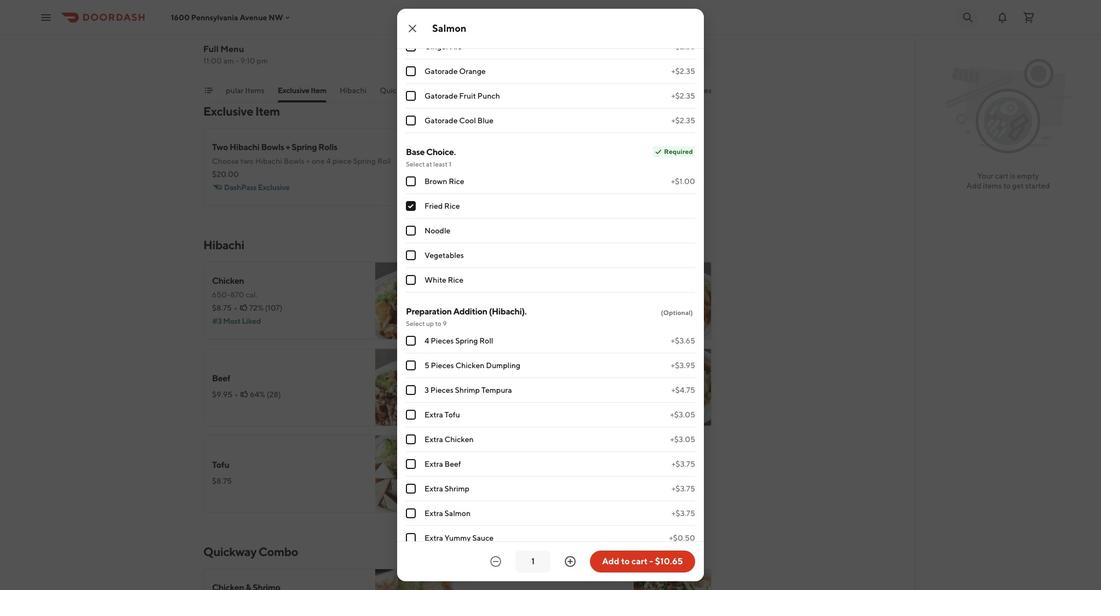 Task type: vqa. For each thing, say whether or not it's contained in the screenshot.
or at the top
yes



Task type: locate. For each thing, give the bounding box(es) containing it.
0 horizontal spatial quickway
[[203, 545, 257, 559]]

+$3.05 for extra chicken
[[671, 435, 696, 444]]

shrimp up extra salmon
[[445, 485, 470, 493]]

• for 59% (27)
[[494, 304, 497, 312]]

0 vertical spatial pieces
[[431, 337, 454, 345]]

2 vertical spatial rice
[[448, 276, 464, 284]]

decrease quantity by 1 image
[[490, 555, 503, 568]]

$9.95 • for beef
[[212, 390, 238, 399]]

$10.95 •
[[212, 47, 242, 56]]

• up 9:10
[[239, 47, 242, 56]]

•
[[493, 42, 496, 50], [239, 47, 242, 56], [234, 304, 237, 312], [494, 304, 497, 312], [235, 390, 238, 399]]

$8.75 •
[[212, 304, 237, 312]]

0 horizontal spatial combo
[[259, 545, 298, 559]]

0 horizontal spatial $9.95
[[212, 390, 233, 399]]

1 vertical spatial $10.65
[[655, 556, 683, 567]]

spring right piece
[[353, 157, 376, 166]]

two down roll,
[[249, 56, 262, 65]]

empty
[[1017, 172, 1040, 180]]

1 vertical spatial combo
[[259, 545, 298, 559]]

0 horizontal spatial quickway combo
[[203, 545, 298, 559]]

+$3.05 for extra tofu
[[671, 411, 696, 419]]

preparation addition (hibachi). select up to 9
[[406, 306, 527, 328]]

ale
[[450, 42, 462, 51]]

pieces
[[337, 34, 359, 43], [285, 45, 308, 54], [263, 56, 286, 65]]

your down pennsylvania
[[212, 23, 228, 32]]

1 horizontal spatial 4
[[425, 337, 430, 345]]

0 vertical spatial rice
[[449, 177, 465, 186]]

2 extra from the top
[[425, 435, 443, 444]]

0 vertical spatial shrimp
[[471, 287, 499, 297]]

california
[[221, 45, 255, 54]]

four
[[321, 34, 335, 43]]

exclusive right dashpass
[[258, 183, 290, 192]]

add for chicken
[[425, 320, 440, 329]]

1 vertical spatial quickway
[[203, 545, 257, 559]]

spring inside preparation addition (hibachi). group
[[456, 337, 478, 345]]

1 select from the top
[[406, 160, 425, 168]]

1 horizontal spatial beef
[[445, 460, 461, 469]]

0 vertical spatial quickway
[[380, 86, 415, 95]]

cart left is
[[996, 172, 1009, 180]]

pieces down roll,
[[263, 56, 286, 65]]

dumpling,
[[212, 56, 247, 65]]

1 +$3.75 from the top
[[672, 460, 696, 469]]

pieces down mixed
[[337, 34, 359, 43]]

4 extra from the top
[[425, 485, 443, 493]]

1 horizontal spatial spring
[[353, 157, 376, 166]]

0 vertical spatial cart
[[996, 172, 1009, 180]]

of up 11:00
[[212, 45, 219, 54]]

rice for white rice
[[448, 276, 464, 284]]

1 horizontal spatial quickway
[[380, 86, 415, 95]]

• for 64% (28)
[[235, 390, 238, 399]]

open menu image
[[39, 11, 53, 24]]

$8.75
[[212, 304, 232, 312], [212, 477, 232, 486]]

roll left base
[[378, 157, 391, 166]]

your inside bento chicken your choice of hibachi. served with mixed vegetable, rice or noodles. plus four pieces of california roll, two pieces of chicken dumpling, two pieces of spring roll.
[[212, 23, 228, 32]]

extra shrimp
[[425, 485, 470, 493]]

$10.65 up chicken & beef image
[[655, 556, 683, 567]]

1 vertical spatial beef
[[445, 460, 461, 469]]

2 vertical spatial pieces
[[263, 56, 286, 65]]

add button for beef
[[418, 402, 447, 420]]

1 horizontal spatial $9.95 •
[[471, 304, 497, 312]]

bento left box
[[456, 86, 477, 95]]

add button for chicken
[[418, 316, 447, 333]]

0 vertical spatial gatorade
[[425, 67, 458, 76]]

73%
[[509, 42, 523, 50]]

with
[[318, 23, 333, 32]]

+$3.75 for extra salmon
[[672, 509, 696, 518]]

0 horizontal spatial $10.65
[[471, 396, 495, 405]]

2 gatorade from the top
[[425, 92, 458, 100]]

add down +$4.75
[[684, 407, 699, 416]]

ginger
[[425, 42, 449, 51]]

1 vertical spatial rice
[[445, 202, 460, 210]]

extra down extra shrimp
[[425, 509, 443, 518]]

full menu 11:00 am - 9:10 pm
[[203, 44, 268, 65]]

5 pieces chicken dumpling
[[425, 361, 521, 370]]

select inside base choice. select at least 1
[[406, 160, 425, 168]]

pieces for 4
[[431, 337, 454, 345]]

• up #3 most liked
[[234, 304, 237, 312]]

of
[[254, 23, 262, 32], [212, 45, 219, 54], [309, 45, 316, 54], [287, 56, 294, 65]]

2 +$3.05 from the top
[[671, 435, 696, 444]]

most
[[223, 317, 241, 326]]

add left items
[[967, 181, 982, 190]]

your up items
[[978, 172, 994, 180]]

0 vertical spatial salmon
[[433, 22, 467, 34]]

bento inside button
[[456, 86, 477, 95]]

1 vertical spatial your
[[978, 172, 994, 180]]

bowls left one on the left
[[284, 157, 305, 166]]

salmon up eight
[[471, 368, 500, 378]]

1 horizontal spatial cart
[[996, 172, 1009, 180]]

chicken inside chicken 650-870 cal.
[[212, 276, 244, 286]]

1 vertical spatial salmon
[[471, 368, 500, 378]]

4
[[326, 157, 331, 166], [425, 337, 430, 345]]

extra chicken
[[425, 435, 474, 444]]

0 vertical spatial two
[[271, 45, 284, 54]]

spring down preparation addition (hibachi). select up to 9 on the left bottom of the page
[[456, 337, 478, 345]]

pm
[[257, 56, 268, 65]]

2 +$3.75 from the top
[[672, 485, 696, 493]]

1 vertical spatial $9.95 •
[[212, 390, 238, 399]]

0 vertical spatial quickway combo
[[380, 86, 442, 95]]

two down or
[[271, 45, 284, 54]]

pieces down 9
[[431, 337, 454, 345]]

item down items at the left top of the page
[[255, 104, 280, 118]]

1 +$2.35 from the top
[[672, 42, 696, 51]]

chicken up the 650-
[[212, 276, 244, 286]]

0 vertical spatial beef
[[212, 373, 230, 384]]

1 gatorade from the top
[[425, 67, 458, 76]]

0 vertical spatial your
[[212, 23, 228, 32]]

chicken up choice on the top left
[[237, 8, 269, 19]]

add right increase quantity by 1 icon
[[603, 556, 620, 567]]

1 vertical spatial to
[[435, 320, 442, 328]]

bento up choice on the top left
[[212, 8, 236, 19]]

1 vertical spatial +
[[306, 157, 310, 166]]

roll up 5 pieces chicken dumpling
[[480, 337, 494, 345]]

1 vertical spatial exclusive item
[[203, 104, 280, 118]]

1 horizontal spatial to
[[622, 556, 630, 567]]

add button down 3
[[418, 402, 447, 420]]

exclusive
[[278, 86, 310, 95], [203, 104, 253, 118], [258, 183, 290, 192]]

cart inside button
[[632, 556, 648, 567]]

0 horizontal spatial bento
[[212, 8, 236, 19]]

(107)
[[265, 304, 283, 312]]

+$2.35 for ginger ale
[[672, 42, 696, 51]]

0 vertical spatial combo
[[416, 86, 442, 95]]

eight
[[471, 383, 490, 391]]

shrimp up the addition at the bottom
[[471, 287, 499, 297]]

0 vertical spatial -
[[236, 56, 239, 65]]

cart
[[996, 172, 1009, 180], [632, 556, 648, 567]]

select down base
[[406, 160, 425, 168]]

0 vertical spatial $9.95
[[471, 304, 491, 312]]

1 vertical spatial gatorade
[[425, 92, 458, 100]]

beef inside preparation addition (hibachi). group
[[445, 460, 461, 469]]

$10.65 down eight
[[471, 396, 495, 405]]

fried rice
[[425, 202, 460, 210]]

0 horizontal spatial 4
[[326, 157, 331, 166]]

1 vertical spatial exclusive
[[203, 104, 253, 118]]

add down 3
[[425, 407, 440, 416]]

0 vertical spatial pieces
[[337, 34, 359, 43]]

1 horizontal spatial your
[[978, 172, 994, 180]]

nw
[[269, 13, 283, 22]]

1 vertical spatial select
[[406, 320, 425, 328]]

roll inside preparation addition (hibachi). group
[[480, 337, 494, 345]]

add inside 'your cart is empty add items to get started'
[[967, 181, 982, 190]]

quickway combo
[[380, 86, 442, 95], [203, 545, 298, 559]]

two right choose
[[241, 157, 254, 166]]

+ left rolls
[[286, 142, 290, 152]]

add button up 4 pieces spring roll
[[418, 316, 447, 333]]

4 +$2.35 from the top
[[672, 116, 696, 125]]

0 vertical spatial 4
[[326, 157, 331, 166]]

1 vertical spatial -
[[650, 556, 654, 567]]

$8.75 for $8.75
[[212, 477, 232, 486]]

• left 64%
[[235, 390, 238, 399]]

add button down +$4.75
[[677, 402, 705, 420]]

1 vertical spatial roll
[[480, 337, 494, 345]]

combo
[[416, 86, 442, 95], [259, 545, 298, 559]]

$3.95 •
[[471, 42, 496, 50]]

get
[[1013, 181, 1024, 190]]

group
[[406, 0, 696, 133]]

None checkbox
[[406, 66, 416, 76], [406, 91, 416, 101], [406, 336, 416, 346], [406, 385, 416, 395], [406, 459, 416, 469], [406, 484, 416, 494], [406, 533, 416, 543], [406, 66, 416, 76], [406, 91, 416, 101], [406, 336, 416, 346], [406, 385, 416, 395], [406, 459, 416, 469], [406, 484, 416, 494], [406, 533, 416, 543]]

salmon
[[433, 22, 467, 34], [471, 368, 500, 378], [445, 509, 471, 518]]

0 vertical spatial select
[[406, 160, 425, 168]]

0 horizontal spatial beef
[[212, 373, 230, 384]]

cart up chicken & beef image
[[632, 556, 648, 567]]

4 down 'up'
[[425, 337, 430, 345]]

tempura
[[482, 386, 512, 395]]

2 +$2.35 from the top
[[672, 67, 696, 76]]

bowls up the dashpass exclusive
[[261, 142, 284, 152]]

+$2.35 for gatorade fruit punch
[[672, 92, 696, 100]]

• right $3.95
[[493, 42, 496, 50]]

add down brown
[[425, 186, 440, 195]]

3
[[425, 386, 429, 395]]

add left 9
[[425, 320, 440, 329]]

rice right white
[[448, 276, 464, 284]]

gatorade left fruit
[[425, 92, 458, 100]]

mountain dew
[[425, 18, 476, 26]]

1 vertical spatial +$3.05
[[671, 435, 696, 444]]

1600 pennsylvania avenue nw
[[171, 13, 283, 22]]

served
[[292, 23, 317, 32]]

bento for chicken
[[212, 8, 236, 19]]

1 vertical spatial +$3.75
[[672, 485, 696, 493]]

$9.95 left 64%
[[212, 390, 233, 399]]

is
[[1011, 172, 1016, 180]]

gatorade down ginger ale
[[425, 67, 458, 76]]

0 items, open order cart image
[[1023, 11, 1036, 24]]

4 pieces spring roll
[[425, 337, 494, 345]]

64% (28)
[[250, 390, 281, 399]]

0 vertical spatial +$3.75
[[672, 460, 696, 469]]

your cart is empty add items to get started
[[967, 172, 1051, 190]]

2 $8.75 from the top
[[212, 477, 232, 486]]

salmon inside preparation addition (hibachi). group
[[445, 509, 471, 518]]

2 horizontal spatial to
[[1004, 181, 1011, 190]]

-
[[236, 56, 239, 65], [650, 556, 654, 567]]

6 extra from the top
[[425, 534, 443, 543]]

close salmon image
[[406, 22, 419, 35]]

pieces right 3
[[431, 386, 454, 395]]

0 vertical spatial to
[[1004, 181, 1011, 190]]

salmon dialog
[[397, 0, 704, 582]]

9
[[443, 320, 447, 328]]

add button left ale
[[418, 48, 447, 66]]

1 horizontal spatial roll
[[480, 337, 494, 345]]

dashpass
[[224, 183, 257, 192]]

1 vertical spatial shrimp
[[455, 386, 480, 395]]

base choice. group
[[406, 146, 696, 293]]

None checkbox
[[406, 17, 416, 27], [406, 42, 416, 52], [406, 116, 416, 126], [406, 177, 416, 186], [406, 361, 416, 371], [406, 410, 416, 420], [406, 435, 416, 445], [406, 509, 416, 519], [406, 17, 416, 27], [406, 42, 416, 52], [406, 116, 416, 126], [406, 177, 416, 186], [406, 361, 416, 371], [406, 410, 416, 420], [406, 435, 416, 445], [406, 509, 416, 519]]

bento
[[212, 8, 236, 19], [456, 86, 477, 95]]

$8.75 for $8.75 •
[[212, 304, 232, 312]]

add inside button
[[603, 556, 620, 567]]

extra down 3
[[425, 411, 443, 419]]

noodle
[[425, 226, 451, 235]]

gatorade left "cool"
[[425, 116, 458, 125]]

gatorade cool blue
[[425, 116, 494, 125]]

1 horizontal spatial combo
[[416, 86, 442, 95]]

chicken up eight
[[456, 361, 485, 370]]

tofu image
[[375, 435, 453, 513]]

1 horizontal spatial $10.65
[[655, 556, 683, 567]]

2 horizontal spatial spring
[[456, 337, 478, 345]]

3 +$3.75 from the top
[[672, 509, 696, 518]]

$9.95 • left 64%
[[212, 390, 238, 399]]

item
[[311, 86, 327, 95], [255, 104, 280, 118]]

spring up one on the left
[[292, 142, 317, 152]]

salmon up yummy
[[445, 509, 471, 518]]

2 vertical spatial pieces
[[431, 386, 454, 395]]

$10.95
[[212, 47, 236, 56]]

1 vertical spatial bento
[[456, 86, 477, 95]]

(28)
[[267, 390, 281, 399]]

chicken 650-870 cal.
[[212, 276, 258, 299]]

quickway combo button
[[380, 85, 442, 103]]

1 horizontal spatial -
[[650, 556, 654, 567]]

tofu
[[445, 411, 460, 419], [212, 460, 229, 470]]

0 horizontal spatial roll
[[378, 157, 391, 166]]

2 vertical spatial spring
[[456, 337, 478, 345]]

extra left yummy
[[425, 534, 443, 543]]

+$3.75 for extra beef
[[672, 460, 696, 469]]

add button up extra salmon
[[418, 489, 447, 507]]

add button up drinks & sauces
[[677, 48, 705, 66]]

exclusive item down spring
[[278, 86, 327, 95]]

0 horizontal spatial cart
[[632, 556, 648, 567]]

roll.
[[319, 56, 332, 65]]

two inside two hibachi bowls + spring rolls choose two hibachi bowls + one 4 piece spring roll $20.00
[[241, 157, 254, 166]]

1 extra from the top
[[425, 411, 443, 419]]

pieces down the noodles.
[[285, 45, 308, 54]]

add down "ginger"
[[425, 53, 440, 61]]

2 vertical spatial to
[[622, 556, 630, 567]]

rice for fried rice
[[445, 202, 460, 210]]

3 gatorade from the top
[[425, 116, 458, 125]]

rice right fried
[[445, 202, 460, 210]]

• for 72% (107)
[[234, 304, 237, 312]]

bento box button
[[456, 85, 492, 103]]

- up chicken & beef image
[[650, 556, 654, 567]]

0 vertical spatial $8.75
[[212, 304, 232, 312]]

spring
[[292, 142, 317, 152], [353, 157, 376, 166], [456, 337, 478, 345]]

0 horizontal spatial item
[[255, 104, 280, 118]]

1 +$3.05 from the top
[[671, 411, 696, 419]]

0 horizontal spatial $9.95 •
[[212, 390, 238, 399]]

select inside preparation addition (hibachi). select up to 9
[[406, 320, 425, 328]]

exclusive down popular
[[203, 104, 253, 118]]

add up extra salmon
[[425, 493, 440, 502]]

bento inside bento chicken your choice of hibachi. served with mixed vegetable, rice or noodles. plus four pieces of california roll, two pieces of chicken dumpling, two pieces of spring roll.
[[212, 8, 236, 19]]

1 $8.75 from the top
[[212, 304, 232, 312]]

2 vertical spatial two
[[241, 157, 254, 166]]

0 horizontal spatial to
[[435, 320, 442, 328]]

extra for extra yummy sauce
[[425, 534, 443, 543]]

$3.95
[[471, 42, 491, 50]]

+$1.00
[[671, 177, 696, 186]]

1 vertical spatial $9.95
[[212, 390, 233, 399]]

3 +$2.35 from the top
[[672, 92, 696, 100]]

3 extra from the top
[[425, 460, 443, 469]]

2 vertical spatial gatorade
[[425, 116, 458, 125]]

0 vertical spatial item
[[311, 86, 327, 95]]

0 vertical spatial +
[[286, 142, 290, 152]]

noodles.
[[273, 34, 303, 43]]

vegetable,
[[212, 34, 249, 43]]

1 horizontal spatial bento
[[456, 86, 477, 95]]

1 vertical spatial two
[[249, 56, 262, 65]]

extra down extra tofu
[[425, 435, 443, 444]]

preparation addition (hibachi). group
[[406, 306, 696, 551]]

- right am
[[236, 56, 239, 65]]

0 vertical spatial bento
[[212, 8, 236, 19]]

roll inside two hibachi bowls + spring rolls choose two hibachi bowls + one 4 piece spring roll $20.00
[[378, 157, 391, 166]]

hibachi
[[340, 86, 367, 95], [230, 142, 260, 152], [255, 157, 282, 166], [203, 238, 245, 252]]

rice down '1'
[[449, 177, 465, 186]]

• left 59%
[[494, 304, 497, 312]]

1 horizontal spatial tofu
[[445, 411, 460, 419]]

4 right one on the left
[[326, 157, 331, 166]]

$9.95
[[471, 304, 491, 312], [212, 390, 233, 399]]

0 horizontal spatial your
[[212, 23, 228, 32]]

add up drinks & sauces
[[684, 53, 699, 61]]

$9.95 •
[[471, 304, 497, 312], [212, 390, 238, 399]]

shrimp down 5 pieces chicken dumpling
[[455, 386, 480, 395]]

1 horizontal spatial $9.95
[[471, 304, 491, 312]]

extra down extra beef
[[425, 485, 443, 493]]

salmon image
[[634, 349, 712, 426]]

chicken & shrimp image
[[375, 569, 453, 590]]

+$2.35 for gatorade cool blue
[[672, 116, 696, 125]]

Fried Rice checkbox
[[406, 201, 416, 211]]

$9.95 left 59%
[[471, 304, 491, 312]]

+ left one on the left
[[306, 157, 310, 166]]

exclusive item down popular items button
[[203, 104, 280, 118]]

chicken inside bento chicken your choice of hibachi. served with mixed vegetable, rice or noodles. plus four pieces of california roll, two pieces of chicken dumpling, two pieces of spring roll.
[[237, 8, 269, 19]]

quickway
[[380, 86, 415, 95], [203, 545, 257, 559]]

Current quantity is 1 number field
[[522, 556, 544, 568]]

0 vertical spatial tofu
[[445, 411, 460, 419]]

item down roll.
[[311, 86, 327, 95]]

extra salmon
[[425, 509, 471, 518]]

to
[[1004, 181, 1011, 190], [435, 320, 442, 328], [622, 556, 630, 567]]

one
[[312, 157, 325, 166]]

2 vertical spatial salmon
[[445, 509, 471, 518]]

sauces
[[687, 86, 712, 95]]

1 vertical spatial pieces
[[431, 361, 454, 370]]

extra up extra shrimp
[[425, 460, 443, 469]]

2 vertical spatial exclusive
[[258, 183, 290, 192]]

exclusive down spring
[[278, 86, 310, 95]]

0 vertical spatial bowls
[[261, 142, 284, 152]]

orange
[[460, 67, 486, 76]]

of up the rice
[[254, 23, 262, 32]]

1 horizontal spatial item
[[311, 86, 327, 95]]

extra for extra beef
[[425, 460, 443, 469]]

2 select from the top
[[406, 320, 425, 328]]

select left 'up'
[[406, 320, 425, 328]]

0 horizontal spatial tofu
[[212, 460, 229, 470]]

5 extra from the top
[[425, 509, 443, 518]]

White Rice checkbox
[[406, 275, 416, 285]]

0 vertical spatial $9.95 •
[[471, 304, 497, 312]]

salmon inside salmon eight pieces. $10.65
[[471, 368, 500, 378]]

extra tofu
[[425, 411, 460, 419]]

salmon up ginger ale
[[433, 22, 467, 34]]

pieces
[[431, 337, 454, 345], [431, 361, 454, 370], [431, 386, 454, 395]]

$9.95 • left 59%
[[471, 304, 497, 312]]

addition
[[454, 306, 488, 317]]

items
[[984, 181, 1003, 190]]

pieces right 5
[[431, 361, 454, 370]]

dew
[[460, 18, 476, 26]]



Task type: describe. For each thing, give the bounding box(es) containing it.
hibachi up choose
[[230, 142, 260, 152]]

base choice. select at least 1
[[406, 147, 456, 168]]

+$2.35 for gatorade orange
[[672, 67, 696, 76]]

add for tofu
[[425, 493, 440, 502]]

+$3.65
[[671, 337, 696, 345]]

73% (34)
[[509, 42, 539, 50]]

hibachi down chicken
[[340, 86, 367, 95]]

shrimp image
[[634, 262, 712, 340]]

(hibachi).
[[489, 306, 527, 317]]

$10.65 inside salmon eight pieces. $10.65
[[471, 396, 495, 405]]

1 vertical spatial item
[[255, 104, 280, 118]]

salmon for salmon eight pieces. $10.65
[[471, 368, 500, 378]]

fried
[[425, 202, 443, 210]]

3 pieces shrimp tempura
[[425, 386, 512, 395]]

to inside preparation addition (hibachi). select up to 9
[[435, 320, 442, 328]]

drinks & sauces
[[657, 86, 712, 95]]

vegetables
[[425, 251, 464, 260]]

(optional)
[[661, 309, 693, 317]]

salmon eight pieces. $10.65
[[471, 368, 515, 405]]

0 vertical spatial exclusive item
[[278, 86, 327, 95]]

650-
[[212, 291, 231, 299]]

gatorade for gatorade fruit punch
[[425, 92, 458, 100]]

choice.
[[427, 147, 456, 157]]

combo inside 'button'
[[416, 86, 442, 95]]

Item Search search field
[[554, 52, 703, 64]]

+$3.95
[[671, 361, 696, 370]]

hibachi up chicken 650-870 cal.
[[203, 238, 245, 252]]

two
[[212, 142, 228, 152]]

spring
[[296, 56, 317, 65]]

64%
[[250, 390, 265, 399]]

add for beef
[[425, 407, 440, 416]]

increase quantity by 1 image
[[564, 555, 577, 568]]

extra for extra chicken
[[425, 435, 443, 444]]

fruit
[[460, 92, 476, 100]]

choose
[[212, 157, 239, 166]]

bento chicken your choice of hibachi. served with mixed vegetable, rice or noodles. plus four pieces of california roll, two pieces of chicken dumpling, two pieces of spring roll.
[[212, 8, 359, 65]]

$9.95 • for shrimp
[[471, 304, 497, 312]]

add for $3.95
[[684, 53, 699, 61]]

avenue
[[240, 13, 267, 22]]

(34)
[[524, 42, 539, 50]]

group containing mountain dew
[[406, 0, 696, 133]]

1 vertical spatial pieces
[[285, 45, 308, 54]]

pieces for 3
[[431, 386, 454, 395]]

preparation
[[406, 306, 452, 317]]

rice
[[250, 34, 263, 43]]

started
[[1026, 181, 1051, 190]]

cal.
[[246, 291, 258, 299]]

#3
[[212, 317, 222, 326]]

or
[[265, 34, 272, 43]]

punch
[[478, 92, 500, 100]]

mixed
[[335, 23, 356, 32]]

2 vertical spatial shrimp
[[445, 485, 470, 493]]

#3 most liked
[[212, 317, 261, 326]]

1600
[[171, 13, 190, 22]]

least
[[434, 160, 448, 168]]

+$3.75 for extra shrimp
[[672, 485, 696, 493]]

beef image
[[375, 349, 453, 426]]

extra for extra shrimp
[[425, 485, 443, 493]]

pieces for 5
[[431, 361, 454, 370]]

cart inside 'your cart is empty add items to get started'
[[996, 172, 1009, 180]]

blue
[[478, 116, 494, 125]]

add to cart - $10.65
[[603, 556, 683, 567]]

72% (107)
[[249, 304, 283, 312]]

4 inside preparation addition (hibachi). group
[[425, 337, 430, 345]]

870
[[231, 291, 244, 299]]

chicken & beef image
[[634, 569, 712, 590]]

add button for tofu
[[418, 489, 447, 507]]

required
[[665, 147, 693, 156]]

add button up fried
[[418, 182, 447, 200]]

notification bell image
[[997, 11, 1010, 24]]

0 horizontal spatial +
[[286, 142, 290, 152]]

Noodle checkbox
[[406, 226, 416, 236]]

to inside button
[[622, 556, 630, 567]]

white
[[425, 276, 447, 284]]

11:00
[[203, 56, 222, 65]]

tofu inside preparation addition (hibachi). group
[[445, 411, 460, 419]]

+$0.50
[[670, 534, 696, 543]]

gatorade orange
[[425, 67, 486, 76]]

add for bento chicken
[[425, 53, 440, 61]]

bento chicken image
[[375, 0, 453, 72]]

bento for box
[[456, 86, 477, 95]]

white rice
[[425, 276, 464, 284]]

your inside 'your cart is empty add items to get started'
[[978, 172, 994, 180]]

1600 pennsylvania avenue nw button
[[171, 13, 292, 22]]

rice for brown rice
[[449, 177, 465, 186]]

Vegetables checkbox
[[406, 251, 416, 260]]

$9.95 for shrimp
[[471, 304, 491, 312]]

extra beef
[[425, 460, 461, 469]]

plus
[[304, 34, 319, 43]]

yummy
[[445, 534, 471, 543]]

gatorade fruit punch
[[425, 92, 500, 100]]

add button for salmon
[[677, 402, 705, 420]]

chicken up extra beef
[[445, 435, 474, 444]]

59% (27)
[[509, 304, 539, 312]]

extra for extra tofu
[[425, 411, 443, 419]]

1 vertical spatial tofu
[[212, 460, 229, 470]]

add button for bento chicken
[[418, 48, 447, 66]]

(27)
[[526, 304, 539, 312]]

brown rice
[[425, 177, 465, 186]]

menu
[[221, 44, 244, 54]]

4 inside two hibachi bowls + spring rolls choose two hibachi bowls + one 4 piece spring roll $20.00
[[326, 157, 331, 166]]

dashpass exclusive
[[224, 183, 290, 192]]

chicken
[[318, 45, 345, 54]]

of left spring
[[287, 56, 294, 65]]

roll,
[[256, 45, 269, 54]]

ginger ale
[[425, 42, 462, 51]]

$10.65 inside button
[[655, 556, 683, 567]]

0 vertical spatial spring
[[292, 142, 317, 152]]

59%
[[509, 304, 524, 312]]

1 vertical spatial bowls
[[284, 157, 305, 166]]

to inside 'your cart is empty add items to get started'
[[1004, 181, 1011, 190]]

- inside button
[[650, 556, 654, 567]]

1 horizontal spatial quickway combo
[[380, 86, 442, 95]]

sauce
[[473, 534, 494, 543]]

1 vertical spatial quickway combo
[[203, 545, 298, 559]]

drinks
[[657, 86, 679, 95]]

5 pieces chicken dumpling image
[[634, 0, 712, 72]]

gatorade for gatorade orange
[[425, 67, 458, 76]]

hibachi.
[[263, 23, 290, 32]]

gatorade for gatorade cool blue
[[425, 116, 458, 125]]

• for 73% (34)
[[493, 42, 496, 50]]

1
[[449, 160, 452, 168]]

box
[[478, 86, 492, 95]]

popular
[[217, 86, 244, 95]]

extra for extra salmon
[[425, 509, 443, 518]]

- inside full menu 11:00 am - 9:10 pm
[[236, 56, 239, 65]]

hibachi up the dashpass exclusive
[[255, 157, 282, 166]]

add button for $3.95
[[677, 48, 705, 66]]

brown
[[425, 177, 448, 186]]

chicken image
[[375, 262, 453, 340]]

popular items
[[217, 86, 265, 95]]

choice
[[230, 23, 253, 32]]

liked
[[242, 317, 261, 326]]

extra yummy sauce
[[425, 534, 494, 543]]

pennsylvania
[[191, 13, 238, 22]]

salmon for salmon
[[433, 22, 467, 34]]

add for salmon
[[684, 407, 699, 416]]

$9.95 for beef
[[212, 390, 233, 399]]

items
[[245, 86, 265, 95]]

of down the plus
[[309, 45, 316, 54]]

quickway inside 'button'
[[380, 86, 415, 95]]

0 vertical spatial exclusive
[[278, 86, 310, 95]]

1 vertical spatial spring
[[353, 157, 376, 166]]

add to cart - $10.65 button
[[590, 551, 696, 573]]



